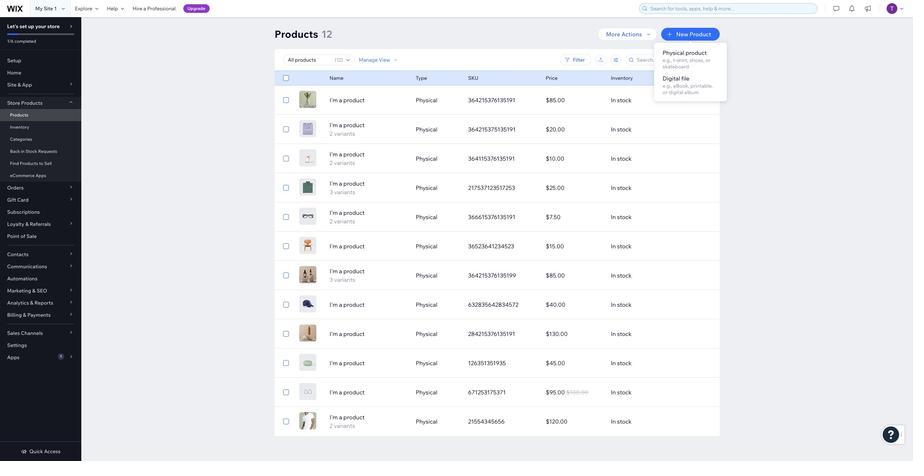 Task type: vqa. For each thing, say whether or not it's contained in the screenshot.
the Manage at the top of page
yes



Task type: describe. For each thing, give the bounding box(es) containing it.
categories
[[10, 137, 32, 142]]

stock for 217537123517253
[[617, 184, 632, 192]]

back in stock requests
[[10, 149, 57, 154]]

in stock link for 671253175371
[[607, 384, 684, 401]]

store products button
[[0, 97, 81, 109]]

physical link for 364215375135191
[[411, 121, 464, 138]]

$85.00 for 364215376135191
[[546, 97, 565, 104]]

$40.00 link
[[542, 296, 607, 313]]

store products
[[7, 100, 43, 106]]

printable,
[[691, 83, 713, 89]]

let's set up your store
[[7, 23, 60, 30]]

$20.00
[[546, 126, 565, 133]]

in for 366615376135191
[[611, 214, 616, 221]]

in stock for 36523641234523
[[611, 243, 632, 250]]

in stock link for 632835642834572
[[607, 296, 684, 313]]

gift
[[7, 197, 16, 203]]

find
[[10, 161, 19, 166]]

home link
[[0, 67, 81, 79]]

in stock link for 36523641234523
[[607, 238, 684, 255]]

inventory inside sidebar element
[[10, 124, 29, 130]]

physical link for 36523641234523
[[411, 238, 464, 255]]

12 for ( 12 )
[[336, 57, 341, 63]]

contacts
[[7, 251, 29, 258]]

filter button
[[560, 55, 591, 65]]

i'm a product link for 671253175371
[[325, 388, 411, 397]]

to
[[39, 161, 43, 166]]

364215376135191 link
[[464, 92, 542, 109]]

$120.00
[[546, 418, 567, 425]]

in for 126351351935
[[611, 360, 616, 367]]

$10.00
[[546, 155, 564, 162]]

digital
[[669, 89, 683, 96]]

in stock for 217537123517253
[[611, 184, 632, 192]]

variants for 364215376135199
[[334, 276, 355, 284]]

stock for 36523641234523
[[617, 243, 632, 250]]

explore
[[75, 5, 92, 12]]

physical link for 364215376135199
[[411, 267, 464, 284]]

$100.00
[[566, 389, 588, 396]]

i'm a product for 671253175371
[[330, 389, 365, 396]]

let's
[[7, 23, 18, 30]]

manage view button
[[359, 57, 399, 63]]

in for 36523641234523
[[611, 243, 616, 250]]

variants for 366615376135191
[[334, 218, 355, 225]]

name
[[330, 75, 343, 81]]

284215376135191
[[468, 331, 515, 338]]

hire a professional
[[133, 5, 176, 12]]

stock for 364215375135191
[[617, 126, 632, 133]]

variants for 21554345656
[[334, 423, 355, 430]]

in for 364215375135191
[[611, 126, 616, 133]]

stock for 364215376135199
[[617, 272, 632, 279]]

Search for tools, apps, help & more... field
[[648, 4, 815, 14]]

billing & payments
[[7, 312, 51, 318]]

ecommerce
[[10, 173, 35, 178]]

1/6
[[7, 39, 14, 44]]

in stock link for 364115376135191
[[607, 150, 684, 167]]

in stock for 21554345656
[[611, 418, 632, 425]]

stock
[[26, 149, 37, 154]]

3 for 217537123517253
[[330, 189, 333, 196]]

0 vertical spatial 1
[[54, 5, 57, 12]]

products link
[[0, 109, 81, 121]]

e.g., for physical product
[[663, 57, 672, 63]]

variants for 364215375135191
[[334, 130, 355, 137]]

1 inside sidebar element
[[60, 355, 62, 359]]

quick
[[29, 449, 43, 455]]

loyalty
[[7, 221, 24, 228]]

automations link
[[0, 273, 81, 285]]

requests
[[38, 149, 57, 154]]

marketing
[[7, 288, 31, 294]]

3 i'm from the top
[[330, 151, 338, 158]]

in stock link for 126351351935
[[607, 355, 684, 372]]

in stock for 364115376135191
[[611, 155, 632, 162]]

communications button
[[0, 261, 81, 273]]

settings link
[[0, 340, 81, 352]]

automations
[[7, 276, 37, 282]]

2 for 366615376135191
[[330, 218, 333, 225]]

i'm a product link for 284215376135191
[[325, 330, 411, 338]]

in stock link for 217537123517253
[[607, 179, 684, 197]]

site inside "site & app" dropdown button
[[7, 82, 16, 88]]

e.g., for digital file
[[663, 83, 672, 89]]

or inside physical product e.g., t-shirt, shoes, or skateboard
[[706, 57, 710, 63]]

i'm a product 2 variants for 366615376135191
[[330, 209, 365, 225]]

products inside popup button
[[21, 100, 43, 106]]

physical product e.g., t-shirt, shoes, or skateboard
[[663, 49, 710, 70]]

manage view
[[359, 57, 390, 63]]

& for billing
[[23, 312, 26, 318]]

product inside physical product e.g., t-shirt, shoes, or skateboard
[[686, 49, 707, 56]]

t-
[[673, 57, 677, 63]]

new product
[[676, 31, 711, 38]]

i'm a product for 632835642834572
[[330, 301, 365, 309]]

$25.00 link
[[542, 179, 607, 197]]

11 i'm from the top
[[330, 389, 338, 396]]

physical link for 364115376135191
[[411, 150, 464, 167]]

i'm a product link for 364215376135191
[[325, 96, 411, 104]]

284215376135191 link
[[464, 326, 542, 343]]

help button
[[103, 0, 128, 17]]

analytics
[[7, 300, 29, 306]]

& for marketing
[[32, 288, 36, 294]]

in for 671253175371
[[611, 389, 616, 396]]

& for analytics
[[30, 300, 33, 306]]

back
[[10, 149, 20, 154]]

physical link for 632835642834572
[[411, 296, 464, 313]]

quick access
[[29, 449, 61, 455]]

12 i'm from the top
[[330, 414, 338, 421]]

2 for 364215375135191
[[330, 130, 333, 137]]

0 horizontal spatial apps
[[7, 355, 20, 361]]

menu containing physical product
[[654, 46, 727, 98]]

i'm a product for 364215376135191
[[330, 97, 365, 104]]

in stock for 126351351935
[[611, 360, 632, 367]]

ecommerce apps link
[[0, 170, 81, 182]]

i'm a product 2 variants for 364115376135191
[[330, 151, 365, 167]]

sales channels
[[7, 330, 43, 337]]

$15.00
[[546, 243, 564, 250]]

stock for 21554345656
[[617, 418, 632, 425]]

physical link for 284215376135191
[[411, 326, 464, 343]]

i'm a product for 284215376135191
[[330, 331, 365, 338]]

$20.00 link
[[542, 121, 607, 138]]

orders button
[[0, 182, 81, 194]]

up
[[28, 23, 34, 30]]

orders
[[7, 185, 24, 191]]

i'm a product link for 36523641234523
[[325, 242, 411, 251]]

inventory link
[[0, 121, 81, 133]]

126351351935 link
[[464, 355, 542, 372]]

7 i'm from the top
[[330, 268, 338, 275]]

physical for 366615376135191
[[416, 214, 437, 221]]

loyalty & referrals
[[7, 221, 51, 228]]

physical for 126351351935
[[416, 360, 437, 367]]

in stock for 632835642834572
[[611, 301, 632, 309]]

a inside the hire a professional link
[[143, 5, 146, 12]]

364215376135199 link
[[464, 267, 542, 284]]

skateboard
[[663, 63, 689, 70]]

36523641234523 link
[[464, 238, 542, 255]]

1 horizontal spatial apps
[[36, 173, 46, 178]]

4 i'm from the top
[[330, 180, 338, 187]]

physical for 217537123517253
[[416, 184, 437, 192]]

$85.00 link for 364215376135191
[[542, 92, 607, 109]]

217537123517253 link
[[464, 179, 542, 197]]

hire a professional link
[[128, 0, 180, 17]]

referrals
[[30, 221, 51, 228]]

physical link for 366615376135191
[[411, 209, 464, 226]]

physical for 21554345656
[[416, 418, 437, 425]]

products down store
[[10, 112, 28, 118]]

$95.00 $100.00
[[546, 389, 588, 396]]

more
[[606, 31, 620, 38]]

my
[[35, 5, 43, 12]]

in for 364215376135191
[[611, 97, 616, 104]]

new product button
[[661, 28, 720, 41]]

stock for 671253175371
[[617, 389, 632, 396]]



Task type: locate. For each thing, give the bounding box(es) containing it.
$120.00 link
[[542, 413, 607, 430]]

0 vertical spatial inventory
[[611, 75, 633, 81]]

5 i'm a product from the top
[[330, 360, 365, 367]]

& for site
[[18, 82, 21, 88]]

site & app button
[[0, 79, 81, 91]]

point of sale link
[[0, 230, 81, 243]]

21554345656 link
[[464, 413, 542, 430]]

126351351935
[[468, 360, 506, 367]]

21554345656
[[468, 418, 505, 425]]

1 horizontal spatial 12
[[336, 57, 341, 63]]

11 physical link from the top
[[411, 384, 464, 401]]

or inside digital file e.g., ebook, printable, or digital album
[[663, 89, 668, 96]]

5 i'm from the top
[[330, 209, 338, 216]]

3 in from the top
[[611, 155, 616, 162]]

in stock link for 364215375135191
[[607, 121, 684, 138]]

i'm a product for 36523641234523
[[330, 243, 365, 250]]

4 i'm a product from the top
[[330, 331, 365, 338]]

menu
[[654, 46, 727, 98]]

in stock link for 366615376135191
[[607, 209, 684, 226]]

payments
[[27, 312, 51, 318]]

4 i'm a product 2 variants from the top
[[330, 414, 365, 430]]

3 variants from the top
[[334, 189, 355, 196]]

1 vertical spatial 12
[[336, 57, 341, 63]]

i'm a product 3 variants for 217537123517253
[[330, 180, 365, 196]]

stock
[[617, 97, 632, 104], [617, 126, 632, 133], [617, 155, 632, 162], [617, 184, 632, 192], [617, 214, 632, 221], [617, 243, 632, 250], [617, 272, 632, 279], [617, 301, 632, 309], [617, 331, 632, 338], [617, 360, 632, 367], [617, 389, 632, 396], [617, 418, 632, 425]]

variants for 217537123517253
[[334, 189, 355, 196]]

&
[[18, 82, 21, 88], [25, 221, 29, 228], [32, 288, 36, 294], [30, 300, 33, 306], [23, 312, 26, 318]]

1/6 completed
[[7, 39, 36, 44]]

e.g., left "t-"
[[663, 57, 672, 63]]

products up unsaved view 'field'
[[275, 28, 318, 40]]

$85.00 link up $20.00 link
[[542, 92, 607, 109]]

9 in from the top
[[611, 331, 616, 338]]

& left seo
[[32, 288, 36, 294]]

7 physical link from the top
[[411, 267, 464, 284]]

1 vertical spatial $85.00
[[546, 272, 565, 279]]

7 stock from the top
[[617, 272, 632, 279]]

0 vertical spatial $85.00
[[546, 97, 565, 104]]

& right billing
[[23, 312, 26, 318]]

5 stock from the top
[[617, 214, 632, 221]]

217537123517253
[[468, 184, 515, 192]]

2 i'm a product 3 variants from the top
[[330, 268, 365, 284]]

variants for 364115376135191
[[334, 159, 355, 167]]

6 i'm a product link from the top
[[325, 388, 411, 397]]

$7.50
[[546, 214, 561, 221]]

2 $85.00 from the top
[[546, 272, 565, 279]]

3 in stock link from the top
[[607, 150, 684, 167]]

back in stock requests link
[[0, 146, 81, 158]]

in for 21554345656
[[611, 418, 616, 425]]

5 in stock link from the top
[[607, 209, 684, 226]]

0 vertical spatial 12
[[321, 28, 332, 40]]

physical for 284215376135191
[[416, 331, 437, 338]]

3
[[330, 189, 333, 196], [330, 276, 333, 284]]

in for 364115376135191
[[611, 155, 616, 162]]

product
[[690, 31, 711, 38]]

stock for 364215376135191
[[617, 97, 632, 104]]

12 physical link from the top
[[411, 413, 464, 430]]

12 stock from the top
[[617, 418, 632, 425]]

physical link for 364215376135191
[[411, 92, 464, 109]]

1 vertical spatial $85.00 link
[[542, 267, 607, 284]]

8 in from the top
[[611, 301, 616, 309]]

9 i'm from the top
[[330, 331, 338, 338]]

3 i'm a product link from the top
[[325, 301, 411, 309]]

7 in stock link from the top
[[607, 267, 684, 284]]

analytics & reports
[[7, 300, 53, 306]]

1 2 from the top
[[330, 130, 333, 137]]

$40.00
[[546, 301, 565, 309]]

i'm a product
[[330, 97, 365, 104], [330, 243, 365, 250], [330, 301, 365, 309], [330, 331, 365, 338], [330, 360, 365, 367], [330, 389, 365, 396]]

7 in from the top
[[611, 272, 616, 279]]

0 horizontal spatial 12
[[321, 28, 332, 40]]

marketing & seo
[[7, 288, 47, 294]]

in stock for 366615376135191
[[611, 214, 632, 221]]

in for 217537123517253
[[611, 184, 616, 192]]

1 down settings link
[[60, 355, 62, 359]]

album
[[684, 89, 699, 96]]

1 horizontal spatial site
[[44, 5, 53, 12]]

shirt,
[[677, 57, 688, 63]]

8 physical link from the top
[[411, 296, 464, 313]]

4 in stock from the top
[[611, 184, 632, 192]]

categories link
[[0, 133, 81, 146]]

2 in stock link from the top
[[607, 121, 684, 138]]

2 for 21554345656
[[330, 423, 333, 430]]

1 stock from the top
[[617, 97, 632, 104]]

3 i'm a product from the top
[[330, 301, 365, 309]]

12 in stock link from the top
[[607, 413, 684, 430]]

physical link for 21554345656
[[411, 413, 464, 430]]

12 in stock from the top
[[611, 418, 632, 425]]

1 i'm from the top
[[330, 97, 338, 104]]

point of sale
[[7, 233, 37, 240]]

9 in stock from the top
[[611, 331, 632, 338]]

in stock link for 21554345656
[[607, 413, 684, 430]]

None checkbox
[[283, 96, 289, 104], [283, 154, 289, 163], [283, 184, 289, 192], [283, 213, 289, 221], [283, 242, 289, 251], [283, 301, 289, 309], [283, 359, 289, 368], [283, 418, 289, 426], [283, 96, 289, 104], [283, 154, 289, 163], [283, 184, 289, 192], [283, 213, 289, 221], [283, 242, 289, 251], [283, 301, 289, 309], [283, 359, 289, 368], [283, 418, 289, 426]]

actions
[[622, 31, 642, 38]]

10 stock from the top
[[617, 360, 632, 367]]

0 vertical spatial or
[[706, 57, 710, 63]]

find products to sell link
[[0, 158, 81, 170]]

5 in from the top
[[611, 214, 616, 221]]

new
[[676, 31, 688, 38]]

9 physical link from the top
[[411, 326, 464, 343]]

10 in from the top
[[611, 360, 616, 367]]

stock for 126351351935
[[617, 360, 632, 367]]

1 $85.00 from the top
[[546, 97, 565, 104]]

4 in stock link from the top
[[607, 179, 684, 197]]

10 i'm from the top
[[330, 360, 338, 367]]

apps down find products to sell link
[[36, 173, 46, 178]]

4 stock from the top
[[617, 184, 632, 192]]

manage
[[359, 57, 378, 63]]

in stock for 364215376135199
[[611, 272, 632, 279]]

1 vertical spatial e.g.,
[[663, 83, 672, 89]]

setup link
[[0, 55, 81, 67]]

1 horizontal spatial inventory
[[611, 75, 633, 81]]

2 stock from the top
[[617, 126, 632, 133]]

card
[[17, 197, 29, 203]]

12 up name at left
[[336, 57, 341, 63]]

in for 632835642834572
[[611, 301, 616, 309]]

& left app
[[18, 82, 21, 88]]

(
[[335, 57, 336, 63]]

6 in from the top
[[611, 243, 616, 250]]

in stock link for 364215376135191
[[607, 92, 684, 109]]

2 2 from the top
[[330, 159, 333, 167]]

11 in from the top
[[611, 389, 616, 396]]

4 in from the top
[[611, 184, 616, 192]]

5 i'm a product link from the top
[[325, 359, 411, 368]]

$85.00 up $40.00
[[546, 272, 565, 279]]

stock for 366615376135191
[[617, 214, 632, 221]]

364115376135191
[[468, 155, 515, 162]]

of
[[20, 233, 25, 240]]

physical for 364215376135199
[[416, 272, 437, 279]]

Unsaved view field
[[286, 55, 333, 65]]

3 stock from the top
[[617, 155, 632, 162]]

2 physical link from the top
[[411, 121, 464, 138]]

0 vertical spatial site
[[44, 5, 53, 12]]

6 i'm from the top
[[330, 243, 338, 250]]

site & app
[[7, 82, 32, 88]]

7 in stock from the top
[[611, 272, 632, 279]]

12 for products 12
[[321, 28, 332, 40]]

e.g., inside physical product e.g., t-shirt, shoes, or skateboard
[[663, 57, 672, 63]]

1 horizontal spatial or
[[706, 57, 710, 63]]

e.g., down digital
[[663, 83, 672, 89]]

store
[[7, 100, 20, 106]]

$45.00
[[546, 360, 565, 367]]

6 in stock from the top
[[611, 243, 632, 250]]

4 variants from the top
[[334, 218, 355, 225]]

in stock link
[[607, 92, 684, 109], [607, 121, 684, 138], [607, 150, 684, 167], [607, 179, 684, 197], [607, 209, 684, 226], [607, 238, 684, 255], [607, 267, 684, 284], [607, 296, 684, 313], [607, 326, 684, 343], [607, 355, 684, 372], [607, 384, 684, 401], [607, 413, 684, 430]]

quick access button
[[21, 449, 61, 455]]

1 i'm a product 2 variants from the top
[[330, 122, 365, 137]]

in stock link for 284215376135191
[[607, 326, 684, 343]]

in
[[21, 149, 25, 154]]

physical for 364115376135191
[[416, 155, 437, 162]]

i'm a product 3 variants for 364215376135199
[[330, 268, 365, 284]]

1 vertical spatial or
[[663, 89, 668, 96]]

0 vertical spatial e.g.,
[[663, 57, 672, 63]]

0 horizontal spatial site
[[7, 82, 16, 88]]

2 variants from the top
[[334, 159, 355, 167]]

0 horizontal spatial inventory
[[10, 124, 29, 130]]

communications
[[7, 264, 47, 270]]

physical inside physical product e.g., t-shirt, shoes, or skateboard
[[663, 49, 684, 56]]

2 i'm from the top
[[330, 122, 338, 129]]

in for 284215376135191
[[611, 331, 616, 338]]

1 i'm a product 3 variants from the top
[[330, 180, 365, 196]]

3 i'm a product 2 variants from the top
[[330, 209, 365, 225]]

6 variants from the top
[[334, 423, 355, 430]]

completed
[[15, 39, 36, 44]]

8 i'm from the top
[[330, 301, 338, 309]]

10 in stock link from the top
[[607, 355, 684, 372]]

36523641234523
[[468, 243, 514, 250]]

2 i'm a product 2 variants from the top
[[330, 151, 365, 167]]

sale
[[26, 233, 37, 240]]

12 in from the top
[[611, 418, 616, 425]]

1 horizontal spatial 1
[[60, 355, 62, 359]]

0 vertical spatial apps
[[36, 173, 46, 178]]

11 stock from the top
[[617, 389, 632, 396]]

e.g., inside digital file e.g., ebook, printable, or digital album
[[663, 83, 672, 89]]

physical for 364215375135191
[[416, 126, 437, 133]]

reports
[[34, 300, 53, 306]]

price
[[546, 75, 558, 81]]

4 i'm a product link from the top
[[325, 330, 411, 338]]

9 in stock link from the top
[[607, 326, 684, 343]]

8 in stock from the top
[[611, 301, 632, 309]]

or right the shoes,
[[706, 57, 710, 63]]

more actions button
[[598, 28, 657, 41]]

a
[[143, 5, 146, 12], [339, 97, 342, 104], [339, 122, 342, 129], [339, 151, 342, 158], [339, 180, 342, 187], [339, 209, 342, 216], [339, 243, 342, 250], [339, 268, 342, 275], [339, 301, 342, 309], [339, 331, 342, 338], [339, 360, 342, 367], [339, 389, 342, 396], [339, 414, 342, 421]]

1 vertical spatial i'm a product 3 variants
[[330, 268, 365, 284]]

3 physical link from the top
[[411, 150, 464, 167]]

$85.00 link up $40.00 link
[[542, 267, 607, 284]]

point
[[7, 233, 19, 240]]

$45.00 link
[[542, 355, 607, 372]]

in stock link for 364215376135199
[[607, 267, 684, 284]]

1 in stock link from the top
[[607, 92, 684, 109]]

Search... field
[[634, 55, 709, 65]]

i'm a product link for 632835642834572
[[325, 301, 411, 309]]

364215375135191 link
[[464, 121, 542, 138]]

products up ecommerce apps
[[20, 161, 38, 166]]

)
[[341, 57, 343, 63]]

contacts button
[[0, 249, 81, 261]]

in stock for 284215376135191
[[611, 331, 632, 338]]

sidebar element
[[0, 17, 81, 462]]

$85.00 down price
[[546, 97, 565, 104]]

i'm a product 2 variants for 21554345656
[[330, 414, 365, 430]]

1 vertical spatial apps
[[7, 355, 20, 361]]

& left reports
[[30, 300, 33, 306]]

help
[[107, 5, 118, 12]]

6 i'm a product from the top
[[330, 389, 365, 396]]

1 in from the top
[[611, 97, 616, 104]]

products
[[275, 28, 318, 40], [21, 100, 43, 106], [10, 112, 28, 118], [20, 161, 38, 166]]

2 in stock from the top
[[611, 126, 632, 133]]

364215376135199
[[468, 272, 516, 279]]

1 vertical spatial 3
[[330, 276, 333, 284]]

$85.00 for 364215376135199
[[546, 272, 565, 279]]

None checkbox
[[283, 74, 289, 82], [283, 125, 289, 134], [283, 271, 289, 280], [283, 330, 289, 338], [283, 388, 289, 397], [283, 74, 289, 82], [283, 125, 289, 134], [283, 271, 289, 280], [283, 330, 289, 338], [283, 388, 289, 397]]

products up products link
[[21, 100, 43, 106]]

0 horizontal spatial or
[[663, 89, 668, 96]]

1 variants from the top
[[334, 130, 355, 137]]

physical for 671253175371
[[416, 389, 437, 396]]

1 i'm a product from the top
[[330, 97, 365, 104]]

find products to sell
[[10, 161, 52, 166]]

filter
[[573, 57, 585, 63]]

in stock for 364215376135191
[[611, 97, 632, 104]]

10 in stock from the top
[[611, 360, 632, 367]]

1 $85.00 link from the top
[[542, 92, 607, 109]]

stock for 284215376135191
[[617, 331, 632, 338]]

2 i'm a product link from the top
[[325, 242, 411, 251]]

1 3 from the top
[[330, 189, 333, 196]]

site
[[44, 5, 53, 12], [7, 82, 16, 88]]

1 right my
[[54, 5, 57, 12]]

1 i'm a product link from the top
[[325, 96, 411, 104]]

1 physical link from the top
[[411, 92, 464, 109]]

physical link for 126351351935
[[411, 355, 464, 372]]

3 for 364215376135199
[[330, 276, 333, 284]]

physical for 364215376135191
[[416, 97, 437, 104]]

hire
[[133, 5, 142, 12]]

subscriptions link
[[0, 206, 81, 218]]

store
[[47, 23, 60, 30]]

physical link for 671253175371
[[411, 384, 464, 401]]

analytics & reports button
[[0, 297, 81, 309]]

5 in stock from the top
[[611, 214, 632, 221]]

gift card button
[[0, 194, 81, 206]]

3 2 from the top
[[330, 218, 333, 225]]

& right loyalty
[[25, 221, 29, 228]]

$130.00 link
[[542, 326, 607, 343]]

i'm a product 2 variants for 364215375135191
[[330, 122, 365, 137]]

4 2 from the top
[[330, 423, 333, 430]]

2 $85.00 link from the top
[[542, 267, 607, 284]]

2 3 from the top
[[330, 276, 333, 284]]

11 in stock link from the top
[[607, 384, 684, 401]]

0 vertical spatial 3
[[330, 189, 333, 196]]

1 vertical spatial site
[[7, 82, 16, 88]]

5 variants from the top
[[334, 276, 355, 284]]

0 horizontal spatial 1
[[54, 5, 57, 12]]

in stock
[[611, 97, 632, 104], [611, 126, 632, 133], [611, 155, 632, 162], [611, 184, 632, 192], [611, 214, 632, 221], [611, 243, 632, 250], [611, 272, 632, 279], [611, 301, 632, 309], [611, 331, 632, 338], [611, 360, 632, 367], [611, 389, 632, 396], [611, 418, 632, 425]]

my site 1
[[35, 5, 57, 12]]

366615376135191 link
[[464, 209, 542, 226]]

632835642834572
[[468, 301, 518, 309]]

physical link for 217537123517253
[[411, 179, 464, 197]]

6 stock from the top
[[617, 243, 632, 250]]

1 vertical spatial inventory
[[10, 124, 29, 130]]

1 e.g., from the top
[[663, 57, 672, 63]]

subscriptions
[[7, 209, 40, 215]]

0 vertical spatial $85.00 link
[[542, 92, 607, 109]]

inventory
[[611, 75, 633, 81], [10, 124, 29, 130]]

site down home
[[7, 82, 16, 88]]

sku
[[468, 75, 478, 81]]

12 up unsaved view 'field'
[[321, 28, 332, 40]]

upgrade button
[[183, 4, 210, 13]]

$15.00 link
[[542, 238, 607, 255]]

10 physical link from the top
[[411, 355, 464, 372]]

$85.00 link for 364215376135199
[[542, 267, 607, 284]]

6 in stock link from the top
[[607, 238, 684, 255]]

2 for 364115376135191
[[330, 159, 333, 167]]

& for loyalty
[[25, 221, 29, 228]]

1 vertical spatial 1
[[60, 355, 62, 359]]

in for 364215376135199
[[611, 272, 616, 279]]

site right my
[[44, 5, 53, 12]]

8 stock from the top
[[617, 301, 632, 309]]

i'm a product link for 126351351935
[[325, 359, 411, 368]]

stock for 632835642834572
[[617, 301, 632, 309]]

i'm a product for 126351351935
[[330, 360, 365, 367]]

apps down settings
[[7, 355, 20, 361]]

or left the digital
[[663, 89, 668, 96]]

366615376135191
[[468, 214, 515, 221]]

$10.00 link
[[542, 150, 607, 167]]

8 in stock link from the top
[[607, 296, 684, 313]]

1 in stock from the top
[[611, 97, 632, 104]]

0 vertical spatial i'm a product 3 variants
[[330, 180, 365, 196]]

physical for 36523641234523
[[416, 243, 437, 250]]

4 physical link from the top
[[411, 179, 464, 197]]

gift card
[[7, 197, 29, 203]]



